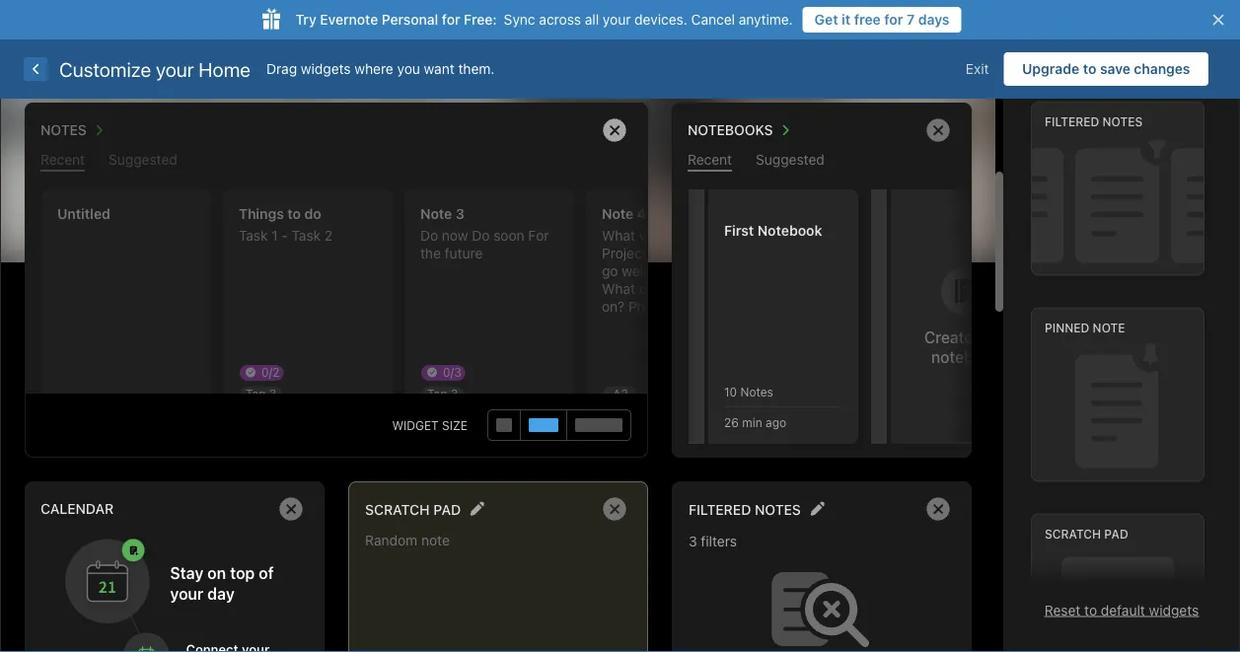 Task type: describe. For each thing, give the bounding box(es) containing it.
good
[[39, 122, 83, 143]]

morning,
[[87, 122, 157, 143]]

friday, november 17, 2023
[[795, 126, 958, 140]]

anytime.
[[739, 11, 793, 28]]

across
[[539, 11, 581, 28]]

2023
[[928, 126, 958, 140]]

good morning, john!
[[39, 122, 206, 143]]

1 vertical spatial scratch
[[1045, 527, 1102, 541]]

you
[[397, 61, 420, 77]]

john!
[[162, 122, 206, 143]]

save
[[1101, 61, 1131, 77]]

try evernote personal for free: sync across all your devices. cancel anytime.
[[296, 11, 793, 28]]

to for reset
[[1085, 602, 1098, 618]]

1 vertical spatial your
[[156, 57, 194, 80]]

1 vertical spatial scratch pad
[[1045, 527, 1129, 541]]

exit
[[966, 61, 990, 77]]

free:
[[464, 11, 497, 28]]

it
[[842, 11, 851, 28]]

7
[[907, 11, 915, 28]]

0 vertical spatial widgets
[[301, 61, 351, 77]]

edit widget title image
[[810, 502, 825, 516]]

1 horizontal spatial widgets
[[1150, 602, 1200, 618]]

1 horizontal spatial your
[[603, 11, 631, 28]]

1 horizontal spatial pad
[[1105, 527, 1129, 541]]

pinned note
[[1045, 321, 1126, 335]]

customize
[[59, 57, 151, 80]]

days
[[919, 11, 950, 28]]

0 vertical spatial filtered notes
[[1045, 115, 1144, 129]]

all
[[585, 11, 599, 28]]

exit button
[[951, 52, 1004, 86]]

upgrade to save changes
[[1023, 61, 1191, 77]]

0 vertical spatial filtered
[[1045, 115, 1100, 129]]

changes
[[1135, 61, 1191, 77]]

scratch inside button
[[365, 502, 430, 518]]

0 horizontal spatial filtered notes
[[689, 502, 801, 518]]

customize your home
[[59, 57, 251, 80]]

0 vertical spatial notes
[[1103, 115, 1144, 129]]

widget size
[[392, 419, 468, 432]]



Task type: locate. For each thing, give the bounding box(es) containing it.
edit widget title image
[[470, 502, 485, 516]]

for for 7
[[885, 11, 904, 28]]

0 horizontal spatial your
[[156, 57, 194, 80]]

cancel
[[692, 11, 735, 28]]

filtered notes left edit widget title icon
[[689, 502, 801, 518]]

free
[[855, 11, 881, 28]]

your right all
[[603, 11, 631, 28]]

scratch
[[365, 502, 430, 518], [1045, 527, 1102, 541]]

get it free for 7 days
[[815, 11, 950, 28]]

widgets right default
[[1150, 602, 1200, 618]]

notes down save on the top
[[1103, 115, 1144, 129]]

2 for from the left
[[885, 11, 904, 28]]

friday,
[[795, 126, 838, 140]]

1 horizontal spatial for
[[885, 11, 904, 28]]

1 horizontal spatial notes
[[1103, 115, 1144, 129]]

1 vertical spatial widgets
[[1150, 602, 1200, 618]]

evernote
[[320, 11, 378, 28]]

0 horizontal spatial scratch pad
[[365, 502, 461, 518]]

for left free:
[[442, 11, 461, 28]]

pinned
[[1045, 321, 1090, 335]]

scratch pad
[[365, 502, 461, 518], [1045, 527, 1129, 541]]

your
[[603, 11, 631, 28], [156, 57, 194, 80]]

0 horizontal spatial pad
[[434, 502, 461, 518]]

1 horizontal spatial scratch
[[1045, 527, 1102, 541]]

personal
[[382, 11, 439, 28]]

your left home
[[156, 57, 194, 80]]

filtered down "upgrade" on the right top of the page
[[1045, 115, 1100, 129]]

1 for from the left
[[442, 11, 461, 28]]

drag
[[266, 61, 297, 77]]

widget size large image
[[576, 419, 623, 432]]

devices.
[[635, 11, 688, 28]]

pad up reset to default widgets
[[1105, 527, 1129, 541]]

filtered notes button
[[689, 497, 801, 522]]

reset to default widgets
[[1045, 602, 1200, 618]]

widget
[[392, 419, 439, 432]]

to for upgrade
[[1084, 61, 1097, 77]]

upgrade to save changes button
[[1004, 52, 1209, 86]]

0 horizontal spatial for
[[442, 11, 461, 28]]

widget size medium image
[[529, 419, 559, 432]]

0 horizontal spatial filtered
[[689, 502, 752, 518]]

widgets right drag
[[301, 61, 351, 77]]

filtered left edit widget title icon
[[689, 502, 752, 518]]

november
[[842, 126, 907, 140]]

scratch pad up reset
[[1045, 527, 1129, 541]]

0 horizontal spatial notes
[[755, 502, 801, 518]]

to left save on the top
[[1084, 61, 1097, 77]]

1 vertical spatial notes
[[755, 502, 801, 518]]

for inside get it free for 7 days button
[[885, 11, 904, 28]]

widgets
[[301, 61, 351, 77], [1150, 602, 1200, 618]]

home
[[199, 57, 251, 80]]

try
[[296, 11, 317, 28]]

1 horizontal spatial filtered notes
[[1045, 115, 1144, 129]]

remove image
[[271, 490, 311, 529]]

1 horizontal spatial scratch pad
[[1045, 527, 1129, 541]]

pad left edit widget title image
[[434, 502, 461, 518]]

filtered notes down upgrade to save changes button
[[1045, 115, 1144, 129]]

0 vertical spatial to
[[1084, 61, 1097, 77]]

size
[[442, 419, 468, 432]]

0 horizontal spatial scratch
[[365, 502, 430, 518]]

filtered inside button
[[689, 502, 752, 518]]

scratch up reset
[[1045, 527, 1102, 541]]

0 vertical spatial scratch
[[365, 502, 430, 518]]

1 vertical spatial filtered
[[689, 502, 752, 518]]

get
[[815, 11, 839, 28]]

notes
[[1103, 115, 1144, 129], [755, 502, 801, 518]]

upgrade
[[1023, 61, 1080, 77]]

17,
[[911, 126, 925, 140]]

get it free for 7 days button
[[803, 7, 962, 33]]

scratch pad left edit widget title image
[[365, 502, 461, 518]]

to
[[1084, 61, 1097, 77], [1085, 602, 1098, 618]]

0 horizontal spatial widgets
[[301, 61, 351, 77]]

0 vertical spatial pad
[[434, 502, 461, 518]]

reset
[[1045, 602, 1081, 618]]

notes inside the filtered notes button
[[755, 502, 801, 518]]

0 vertical spatial your
[[603, 11, 631, 28]]

drag widgets where you want them.
[[266, 61, 495, 77]]

for
[[442, 11, 461, 28], [885, 11, 904, 28]]

default
[[1102, 602, 1146, 618]]

note
[[1093, 321, 1126, 335]]

sync
[[504, 11, 536, 28]]

filtered
[[1045, 115, 1100, 129], [689, 502, 752, 518]]

scratch left edit widget title image
[[365, 502, 430, 518]]

notes left edit widget title icon
[[755, 502, 801, 518]]

for left 7
[[885, 11, 904, 28]]

1 vertical spatial to
[[1085, 602, 1098, 618]]

scratch pad button
[[365, 497, 461, 522]]

widget size small image
[[497, 419, 512, 432]]

1 horizontal spatial filtered
[[1045, 115, 1100, 129]]

for for free:
[[442, 11, 461, 28]]

them.
[[459, 61, 495, 77]]

to inside button
[[1084, 61, 1097, 77]]

filtered notes
[[1045, 115, 1144, 129], [689, 502, 801, 518]]

want
[[424, 61, 455, 77]]

1 vertical spatial pad
[[1105, 527, 1129, 541]]

remove image
[[595, 111, 635, 150], [919, 111, 959, 150], [595, 490, 635, 529], [919, 490, 959, 529]]

reset to default widgets button
[[1045, 602, 1200, 618]]

1 vertical spatial filtered notes
[[689, 502, 801, 518]]

pad
[[434, 502, 461, 518], [1105, 527, 1129, 541]]

to right reset
[[1085, 602, 1098, 618]]

0 vertical spatial scratch pad
[[365, 502, 461, 518]]

pad inside button
[[434, 502, 461, 518]]

where
[[355, 61, 394, 77]]



Task type: vqa. For each thing, say whether or not it's contained in the screenshot.
Language
no



